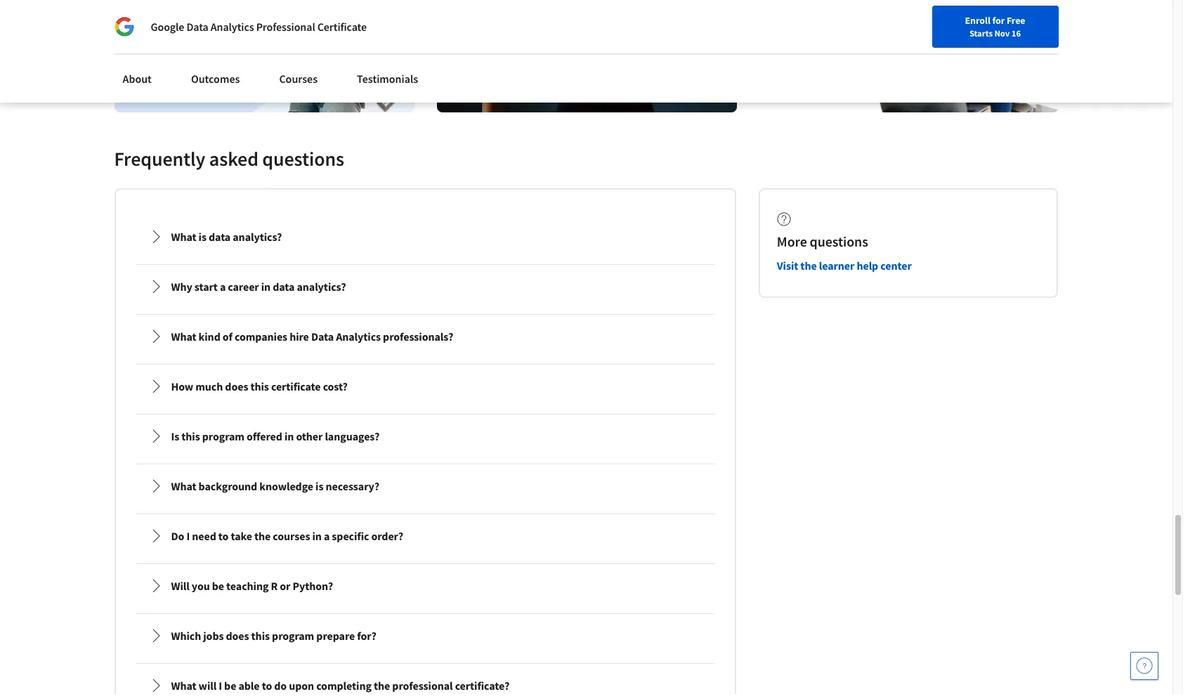 Task type: vqa. For each thing, say whether or not it's contained in the screenshot.
Hide
no



Task type: describe. For each thing, give the bounding box(es) containing it.
analytics? inside "dropdown button"
[[297, 280, 346, 294]]

kind
[[199, 330, 221, 344]]

knowledge
[[260, 480, 313, 494]]

other
[[296, 430, 323, 444]]

why start a career in data analytics? button
[[137, 267, 713, 307]]

specific
[[332, 529, 369, 544]]

google data analytics professional certificate
[[151, 20, 367, 34]]

more
[[777, 233, 807, 250]]

1 horizontal spatial the
[[374, 679, 390, 693]]

list containing what is data analytics?
[[132, 213, 718, 694]]

1 vertical spatial the
[[254, 529, 271, 544]]

governments
[[319, 7, 384, 21]]

courses
[[273, 529, 310, 544]]

show notifications image
[[983, 46, 1000, 63]]

companies
[[235, 330, 287, 344]]

do
[[274, 679, 287, 693]]

data inside "dropdown button"
[[273, 280, 295, 294]]

is inside dropdown button
[[316, 480, 324, 494]]

starts
[[970, 27, 993, 39]]

about
[[123, 72, 152, 86]]

data inside 'dropdown button'
[[311, 330, 334, 344]]

enroll
[[965, 14, 991, 27]]

what is data analytics? button
[[137, 217, 713, 257]]

1 vertical spatial program
[[272, 629, 314, 643]]

outcomes link
[[183, 63, 248, 94]]

free
[[1007, 14, 1026, 27]]

of
[[223, 330, 233, 344]]

what is data analytics?
[[171, 230, 282, 244]]

nov
[[995, 27, 1010, 39]]

your
[[803, 44, 822, 57]]

testimonials
[[357, 72, 418, 86]]

for businesses
[[116, 7, 186, 21]]

about link
[[114, 63, 160, 94]]

which jobs does this program prepare for?
[[171, 629, 377, 643]]

frequently asked questions
[[114, 146, 344, 172]]

banner navigation
[[11, 0, 395, 39]]

is inside dropdown button
[[199, 230, 207, 244]]

data inside dropdown button
[[209, 230, 231, 244]]

is
[[171, 430, 179, 444]]

1 vertical spatial this
[[182, 430, 200, 444]]

much
[[196, 380, 223, 394]]

google
[[151, 20, 184, 34]]

do
[[171, 529, 184, 544]]

need
[[192, 529, 216, 544]]

16
[[1012, 27, 1021, 39]]

2 horizontal spatial in
[[312, 529, 322, 544]]

why start a career in data analytics?
[[171, 280, 346, 294]]

completing
[[316, 679, 372, 693]]

frequently
[[114, 146, 205, 172]]

is this program offered in other languages? button
[[137, 417, 713, 456]]

visit
[[777, 259, 799, 273]]

does for much
[[225, 380, 248, 394]]

1 horizontal spatial questions
[[810, 233, 869, 250]]

0 vertical spatial be
[[212, 579, 224, 593]]

find your new career link
[[776, 42, 878, 60]]

asked
[[209, 146, 259, 172]]

a inside dropdown button
[[324, 529, 330, 544]]

teaching
[[226, 579, 269, 593]]

courses
[[279, 72, 318, 86]]

career
[[228, 280, 259, 294]]

does for jobs
[[226, 629, 249, 643]]

what kind of companies hire data analytics professionals? button
[[137, 317, 713, 357]]

help center image
[[1136, 658, 1153, 675]]

english
[[903, 44, 938, 58]]

what background knowledge is necessary? button
[[137, 467, 713, 506]]

order?
[[371, 529, 404, 544]]

new
[[824, 44, 842, 57]]

r
[[271, 579, 278, 593]]

which jobs does this program prepare for? button
[[137, 617, 713, 656]]

will
[[171, 579, 190, 593]]

enroll for free starts nov 16
[[965, 14, 1026, 39]]

what for what is data analytics?
[[171, 230, 196, 244]]

what for what will i be able to do upon completing the professional certificate?
[[171, 679, 196, 693]]

able
[[239, 679, 260, 693]]

certificate
[[271, 380, 321, 394]]

jobs
[[203, 629, 224, 643]]

will you be teaching r or python? button
[[137, 567, 713, 606]]

career
[[844, 44, 871, 57]]

how much does this certificate cost?
[[171, 380, 348, 394]]

upon
[[289, 679, 314, 693]]

center
[[881, 259, 912, 273]]



Task type: locate. For each thing, give the bounding box(es) containing it.
0 horizontal spatial questions
[[262, 146, 344, 172]]

google image
[[114, 17, 134, 37]]

analytics? inside dropdown button
[[233, 230, 282, 244]]

will
[[199, 679, 217, 693]]

in right the courses
[[312, 529, 322, 544]]

to left take
[[218, 529, 229, 544]]

3 what from the top
[[171, 480, 196, 494]]

for?
[[357, 629, 377, 643]]

1 horizontal spatial analytics
[[336, 330, 381, 344]]

analytics?
[[233, 230, 282, 244], [297, 280, 346, 294]]

what background knowledge is necessary?
[[171, 480, 380, 494]]

0 horizontal spatial in
[[261, 280, 271, 294]]

be right you
[[212, 579, 224, 593]]

what left the "will"
[[171, 679, 196, 693]]

governments link
[[298, 0, 390, 28]]

outcomes
[[191, 72, 240, 86]]

analytics inside 'dropdown button'
[[336, 330, 381, 344]]

you
[[192, 579, 210, 593]]

list
[[132, 213, 718, 694]]

i right do
[[187, 529, 190, 544]]

0 vertical spatial a
[[220, 280, 226, 294]]

does right jobs
[[226, 629, 249, 643]]

0 vertical spatial data
[[209, 230, 231, 244]]

for
[[993, 14, 1005, 27]]

to
[[218, 529, 229, 544], [262, 679, 272, 693]]

help
[[857, 259, 879, 273]]

0 vertical spatial program
[[202, 430, 245, 444]]

0 horizontal spatial i
[[187, 529, 190, 544]]

what will i be able to do upon completing the professional certificate? button
[[137, 667, 713, 694]]

python?
[[293, 579, 333, 593]]

professional
[[256, 20, 315, 34]]

0 vertical spatial analytics?
[[233, 230, 282, 244]]

program left the prepare
[[272, 629, 314, 643]]

data up start
[[209, 230, 231, 244]]

2 vertical spatial this
[[251, 629, 270, 643]]

what kind of companies hire data analytics professionals?
[[171, 330, 453, 344]]

0 vertical spatial is
[[199, 230, 207, 244]]

in right career at the left of the page
[[261, 280, 271, 294]]

1 horizontal spatial to
[[262, 679, 272, 693]]

background
[[199, 480, 257, 494]]

1 vertical spatial analytics?
[[297, 280, 346, 294]]

1 vertical spatial be
[[224, 679, 236, 693]]

a right start
[[220, 280, 226, 294]]

2 horizontal spatial the
[[801, 259, 817, 273]]

1 horizontal spatial a
[[324, 529, 330, 544]]

1 horizontal spatial in
[[285, 430, 294, 444]]

in inside "dropdown button"
[[261, 280, 271, 294]]

analytics up 'cost?'
[[336, 330, 381, 344]]

0 vertical spatial to
[[218, 529, 229, 544]]

courses link
[[271, 63, 326, 94]]

this right jobs
[[251, 629, 270, 643]]

what for what kind of companies hire data analytics professionals?
[[171, 330, 196, 344]]

what left background
[[171, 480, 196, 494]]

testimonials link
[[349, 63, 427, 94]]

questions right asked on the top left
[[262, 146, 344, 172]]

find your new career
[[783, 44, 871, 57]]

analytics
[[211, 20, 254, 34], [336, 330, 381, 344]]

does right much
[[225, 380, 248, 394]]

0 vertical spatial questions
[[262, 146, 344, 172]]

or
[[280, 579, 291, 593]]

data
[[209, 230, 231, 244], [273, 280, 295, 294]]

0 horizontal spatial data
[[187, 20, 209, 34]]

0 vertical spatial i
[[187, 529, 190, 544]]

1 what from the top
[[171, 230, 196, 244]]

is up start
[[199, 230, 207, 244]]

1 vertical spatial does
[[226, 629, 249, 643]]

i right the "will"
[[219, 679, 222, 693]]

professional
[[392, 679, 453, 693]]

what left 'kind'
[[171, 330, 196, 344]]

certificate
[[317, 20, 367, 34]]

1 horizontal spatial data
[[273, 280, 295, 294]]

1 vertical spatial questions
[[810, 233, 869, 250]]

0 vertical spatial in
[[261, 280, 271, 294]]

0 horizontal spatial to
[[218, 529, 229, 544]]

what inside 'dropdown button'
[[171, 330, 196, 344]]

hire
[[290, 330, 309, 344]]

a inside "dropdown button"
[[220, 280, 226, 294]]

the right visit at the top of the page
[[801, 259, 817, 273]]

find
[[783, 44, 801, 57]]

2 vertical spatial in
[[312, 529, 322, 544]]

professionals?
[[383, 330, 453, 344]]

a left the specific
[[324, 529, 330, 544]]

in for other
[[285, 430, 294, 444]]

offered
[[247, 430, 282, 444]]

the right take
[[254, 529, 271, 544]]

certificate?
[[455, 679, 510, 693]]

this for much
[[251, 380, 269, 394]]

the
[[801, 259, 817, 273], [254, 529, 271, 544], [374, 679, 390, 693]]

data right google
[[187, 20, 209, 34]]

program
[[202, 430, 245, 444], [272, 629, 314, 643]]

4 what from the top
[[171, 679, 196, 693]]

None search field
[[200, 37, 538, 65]]

1 horizontal spatial i
[[219, 679, 222, 693]]

0 vertical spatial data
[[187, 20, 209, 34]]

a
[[220, 280, 226, 294], [324, 529, 330, 544]]

more questions
[[777, 233, 869, 250]]

is this program offered in other languages?
[[171, 430, 380, 444]]

languages?
[[325, 430, 380, 444]]

program left offered
[[202, 430, 245, 444]]

do i need to take the courses in a specific order? button
[[137, 517, 713, 556]]

1 horizontal spatial analytics?
[[297, 280, 346, 294]]

be left the able
[[224, 679, 236, 693]]

0 vertical spatial the
[[801, 259, 817, 273]]

will you be teaching r or python?
[[171, 579, 333, 593]]

what up why
[[171, 230, 196, 244]]

1 horizontal spatial program
[[272, 629, 314, 643]]

1 vertical spatial is
[[316, 480, 324, 494]]

what will i be able to do upon completing the professional certificate?
[[171, 679, 510, 693]]

1 horizontal spatial is
[[316, 480, 324, 494]]

0 horizontal spatial a
[[220, 280, 226, 294]]

2 what from the top
[[171, 330, 196, 344]]

1 vertical spatial i
[[219, 679, 222, 693]]

in left other on the left of the page
[[285, 430, 294, 444]]

data right career at the left of the page
[[273, 280, 295, 294]]

this left certificate
[[251, 380, 269, 394]]

visit the learner help center link
[[777, 259, 912, 273]]

0 vertical spatial this
[[251, 380, 269, 394]]

0 horizontal spatial data
[[209, 230, 231, 244]]

learner
[[819, 259, 855, 273]]

1 vertical spatial a
[[324, 529, 330, 544]]

0 horizontal spatial analytics?
[[233, 230, 282, 244]]

0 horizontal spatial is
[[199, 230, 207, 244]]

to left do
[[262, 679, 272, 693]]

1 vertical spatial data
[[311, 330, 334, 344]]

this for jobs
[[251, 629, 270, 643]]

businesses
[[134, 7, 186, 21]]

0 vertical spatial analytics
[[211, 20, 254, 34]]

1 vertical spatial to
[[262, 679, 272, 693]]

1 horizontal spatial data
[[311, 330, 334, 344]]

0 horizontal spatial the
[[254, 529, 271, 544]]

in
[[261, 280, 271, 294], [285, 430, 294, 444], [312, 529, 322, 544]]

english button
[[878, 28, 963, 74]]

why
[[171, 280, 192, 294]]

2 vertical spatial the
[[374, 679, 390, 693]]

for
[[116, 7, 132, 21]]

analytics? up what kind of companies hire data analytics professionals? at top
[[297, 280, 346, 294]]

cost?
[[323, 380, 348, 394]]

0 horizontal spatial analytics
[[211, 20, 254, 34]]

the right completing
[[374, 679, 390, 693]]

1 vertical spatial in
[[285, 430, 294, 444]]

take
[[231, 529, 252, 544]]

does
[[225, 380, 248, 394], [226, 629, 249, 643]]

data right the hire
[[311, 330, 334, 344]]

what
[[171, 230, 196, 244], [171, 330, 196, 344], [171, 480, 196, 494], [171, 679, 196, 693]]

visit the learner help center
[[777, 259, 912, 273]]

how much does this certificate cost? button
[[137, 367, 713, 406]]

i
[[187, 529, 190, 544], [219, 679, 222, 693]]

is
[[199, 230, 207, 244], [316, 480, 324, 494]]

do i need to take the courses in a specific order?
[[171, 529, 404, 544]]

in for data
[[261, 280, 271, 294]]

0 vertical spatial does
[[225, 380, 248, 394]]

what inside dropdown button
[[171, 480, 196, 494]]

questions up learner
[[810, 233, 869, 250]]

analytics left professional at the top left
[[211, 20, 254, 34]]

necessary?
[[326, 480, 380, 494]]

how
[[171, 380, 193, 394]]

start
[[195, 280, 218, 294]]

what for what background knowledge is necessary?
[[171, 480, 196, 494]]

analytics? up why start a career in data analytics?
[[233, 230, 282, 244]]

which
[[171, 629, 201, 643]]

0 horizontal spatial program
[[202, 430, 245, 444]]

1 vertical spatial data
[[273, 280, 295, 294]]

is left necessary?
[[316, 480, 324, 494]]

prepare
[[316, 629, 355, 643]]

1 vertical spatial analytics
[[336, 330, 381, 344]]

this right is
[[182, 430, 200, 444]]

this
[[251, 380, 269, 394], [182, 430, 200, 444], [251, 629, 270, 643]]



